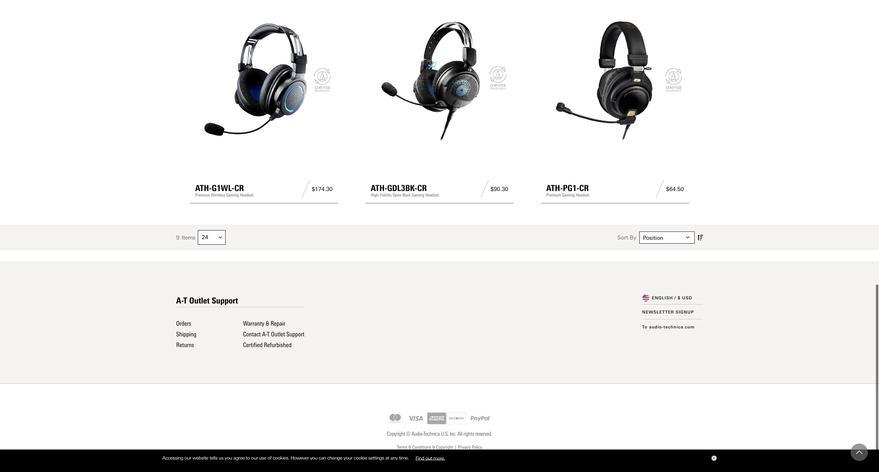 Task type: vqa. For each thing, say whether or not it's contained in the screenshot.
arrow up image
yes



Task type: describe. For each thing, give the bounding box(es) containing it.
0 vertical spatial t
[[184, 296, 187, 306]]

high-
[[371, 193, 380, 198]]

set descending direction image
[[697, 233, 703, 242]]

can
[[319, 456, 326, 461]]

$174.30
[[312, 186, 333, 193]]

ath-pg1-cr premium gaming headset
[[546, 183, 589, 198]]

audio-
[[649, 325, 664, 330]]

sort
[[617, 235, 628, 241]]

certified refurbished link
[[243, 341, 292, 349]]

find out more. link
[[410, 453, 450, 464]]

conditions
[[412, 445, 431, 451]]

repair
[[271, 320, 285, 328]]

discover image
[[447, 413, 466, 425]]

ath-g1wl-cr premium wireless gaming headset
[[195, 183, 253, 198]]

website
[[192, 456, 208, 461]]

to audio-technica.com link
[[642, 325, 695, 330]]

headset inside ath-g1wl-cr premium wireless gaming headset
[[240, 193, 253, 198]]

1 you from the left
[[225, 456, 232, 461]]

paypal image
[[466, 410, 494, 428]]

divider line image for ath-g1wl-cr
[[300, 181, 312, 198]]

sort by
[[617, 235, 636, 241]]

u.s,
[[441, 431, 449, 438]]

cr for g1wl-
[[234, 183, 244, 193]]

signup
[[676, 310, 694, 315]]

privacy policy
[[458, 445, 482, 451]]

$64.50
[[666, 186, 684, 193]]

find
[[415, 456, 424, 461]]

$
[[678, 296, 681, 301]]

pg1-
[[563, 183, 579, 193]]

to audio-technica.com
[[642, 325, 695, 330]]

9
[[176, 234, 179, 241]]

warranty & repair link
[[243, 320, 285, 328]]

usd
[[682, 296, 692, 301]]

9 items
[[176, 234, 195, 241]]

& for terms
[[408, 445, 411, 451]]

agree
[[233, 456, 245, 461]]

gaming inside ath-gdl3bk-cr high-fidelity open-back gaming headset
[[412, 193, 424, 198]]

headset inside ath-gdl3bk-cr high-fidelity open-back gaming headset
[[425, 193, 439, 198]]

cross image
[[712, 457, 715, 460]]

wireless
[[211, 193, 225, 198]]

ath- for gdl3bk-
[[371, 183, 387, 193]]

technica
[[424, 431, 440, 438]]

by
[[630, 235, 636, 241]]

0 vertical spatial copyright
[[387, 431, 405, 438]]

orders link
[[176, 320, 191, 328]]

privacy policy link
[[458, 444, 482, 452]]

tells
[[209, 456, 217, 461]]

premium for ath-g1wl-cr
[[195, 193, 210, 198]]

©
[[406, 431, 410, 438]]

refurbished
[[264, 341, 292, 349]]

$90.30
[[491, 186, 508, 193]]

copyright inside terms & conditions & copyright link
[[436, 445, 453, 451]]

0 horizontal spatial support
[[212, 296, 238, 306]]

terms
[[397, 445, 407, 451]]

cookies.
[[273, 456, 289, 461]]

gaming inside ath-g1wl-cr premium wireless gaming headset
[[226, 193, 239, 198]]

settings
[[368, 456, 384, 461]]

0 horizontal spatial outlet
[[189, 296, 210, 306]]

contact a-t outlet support link
[[243, 331, 304, 339]]

mastercard image
[[385, 413, 405, 425]]

to
[[642, 325, 648, 330]]

to
[[246, 456, 250, 461]]

returns link
[[176, 341, 194, 349]]

carrat down image
[[219, 236, 222, 240]]

ath- for g1wl-
[[195, 183, 212, 193]]

american express image
[[427, 413, 447, 425]]

premium for ath-pg1-cr
[[546, 193, 561, 198]]



Task type: locate. For each thing, give the bounding box(es) containing it.
t
[[184, 296, 187, 306], [267, 331, 270, 339]]

& up find out more.
[[432, 445, 435, 451]]

you right us
[[225, 456, 232, 461]]

2 horizontal spatial gaming
[[562, 193, 575, 198]]

ath-gdl3bk-cr high-fidelity open-back gaming headset
[[371, 183, 439, 198]]

0 horizontal spatial premium
[[195, 193, 210, 198]]

t up certified refurbished link
[[267, 331, 270, 339]]

0 horizontal spatial t
[[184, 296, 187, 306]]

copyright © audio-technica u.s, inc. all rights reserved.
[[387, 431, 492, 438]]

audio-
[[411, 431, 424, 438]]

orders shipping returns
[[176, 320, 196, 349]]

2 divider line image from the left
[[478, 181, 491, 198]]

/
[[675, 296, 676, 301]]

arrow up image
[[856, 450, 862, 456]]

more.
[[433, 456, 445, 461]]

newsletter
[[642, 310, 674, 315]]

premium
[[195, 193, 210, 198], [546, 193, 561, 198]]

1 vertical spatial t
[[267, 331, 270, 339]]

all
[[457, 431, 462, 438]]

a-
[[176, 296, 184, 306], [262, 331, 267, 339]]

0 vertical spatial a-
[[176, 296, 184, 306]]

use
[[259, 456, 266, 461]]

inc.
[[450, 431, 456, 438]]

2 premium from the left
[[546, 193, 561, 198]]

cr
[[234, 183, 244, 193], [417, 183, 427, 193], [579, 183, 589, 193]]

ath- inside ath-gdl3bk-cr high-fidelity open-back gaming headset
[[371, 183, 387, 193]]

a-t outlet support
[[176, 296, 238, 306]]

3 headset from the left
[[576, 193, 589, 198]]

0 horizontal spatial copyright
[[387, 431, 405, 438]]

policy
[[472, 445, 482, 451]]

outlet
[[189, 296, 210, 306], [271, 331, 285, 339]]

& right 'terms'
[[408, 445, 411, 451]]

cr inside ath-gdl3bk-cr high-fidelity open-back gaming headset
[[417, 183, 427, 193]]

shipping link
[[176, 331, 196, 339]]

0 horizontal spatial our
[[184, 456, 191, 461]]

2 horizontal spatial ath-
[[546, 183, 563, 193]]

terms & conditions & copyright
[[397, 445, 453, 451]]

cr for gdl3bk-
[[417, 183, 427, 193]]

0 horizontal spatial headset
[[240, 193, 253, 198]]

1 horizontal spatial cr
[[417, 183, 427, 193]]

accessing our website tells us you agree to our use of cookies. however you can change your cookie settings at any time.
[[162, 456, 410, 461]]

ath- for pg1-
[[546, 183, 563, 193]]

1 horizontal spatial our
[[251, 456, 258, 461]]

fidelity
[[380, 193, 392, 198]]

0 horizontal spatial divider line image
[[300, 181, 312, 198]]

a- up orders link
[[176, 296, 184, 306]]

any
[[390, 456, 398, 461]]

technica.com
[[664, 325, 695, 330]]

& left repair
[[266, 320, 269, 328]]

divider line image for ath-gdl3bk-cr
[[478, 181, 491, 198]]

ath pg1 cr image
[[546, 12, 684, 149]]

divider line image
[[300, 181, 312, 198], [478, 181, 491, 198], [654, 181, 666, 198]]

cr inside ath-pg1-cr premium gaming headset
[[579, 183, 589, 193]]

reserved.
[[475, 431, 492, 438]]

& for warranty
[[266, 320, 269, 328]]

a- inside warranty & repair contact a-t outlet support certified refurbished
[[262, 331, 267, 339]]

3 divider line image from the left
[[654, 181, 666, 198]]

g1wl-
[[212, 183, 234, 193]]

copyright up the more.
[[436, 445, 453, 451]]

warranty
[[243, 320, 264, 328]]

cr inside ath-g1wl-cr premium wireless gaming headset
[[234, 183, 244, 193]]

support inside warranty & repair contact a-t outlet support certified refurbished
[[286, 331, 304, 339]]

0 vertical spatial outlet
[[189, 296, 210, 306]]

1 horizontal spatial support
[[286, 331, 304, 339]]

& inside warranty & repair contact a-t outlet support certified refurbished
[[266, 320, 269, 328]]

2 cr from the left
[[417, 183, 427, 193]]

items
[[182, 234, 195, 241]]

3 gaming from the left
[[562, 193, 575, 198]]

english  / $ usd
[[652, 296, 692, 301]]

cookie
[[354, 456, 367, 461]]

2 horizontal spatial cr
[[579, 183, 589, 193]]

0 horizontal spatial a-
[[176, 296, 184, 306]]

newsletter signup link
[[642, 310, 694, 315]]

premium inside ath-g1wl-cr premium wireless gaming headset
[[195, 193, 210, 198]]

1 horizontal spatial ath-
[[371, 183, 387, 193]]

newsletter signup
[[642, 310, 694, 315]]

premium left pg1-
[[546, 193, 561, 198]]

your
[[343, 456, 352, 461]]

copyright left ©
[[387, 431, 405, 438]]

0 horizontal spatial you
[[225, 456, 232, 461]]

3 ath- from the left
[[546, 183, 563, 193]]

a- down warranty & repair link
[[262, 331, 267, 339]]

t inside warranty & repair contact a-t outlet support certified refurbished
[[267, 331, 270, 339]]

gdl3bk-
[[387, 183, 417, 193]]

1 gaming from the left
[[226, 193, 239, 198]]

copyright
[[387, 431, 405, 438], [436, 445, 453, 451]]

support
[[212, 296, 238, 306], [286, 331, 304, 339]]

ath-gdl3 gaming headset with boom microphone image
[[371, 12, 508, 149]]

a-t outlet support heading
[[176, 296, 238, 306]]

0 horizontal spatial cr
[[234, 183, 244, 193]]

1 horizontal spatial divider line image
[[478, 181, 491, 198]]

us
[[219, 456, 223, 461]]

2 gaming from the left
[[412, 193, 424, 198]]

rights
[[463, 431, 474, 438]]

headset
[[240, 193, 253, 198], [425, 193, 439, 198], [576, 193, 589, 198]]

1 horizontal spatial premium
[[546, 193, 561, 198]]

time.
[[399, 456, 409, 461]]

terms & conditions & copyright link
[[397, 444, 453, 452]]

2 horizontal spatial &
[[432, 445, 435, 451]]

outlet inside warranty & repair contact a-t outlet support certified refurbished
[[271, 331, 285, 339]]

2 you from the left
[[310, 456, 317, 461]]

accessing
[[162, 456, 183, 461]]

1 horizontal spatial a-
[[262, 331, 267, 339]]

premium left 'wireless'
[[195, 193, 210, 198]]

gaming inside ath-pg1-cr premium gaming headset
[[562, 193, 575, 198]]

1 divider line image from the left
[[300, 181, 312, 198]]

0 vertical spatial support
[[212, 296, 238, 306]]

english
[[652, 296, 673, 301]]

2 ath- from the left
[[371, 183, 387, 193]]

1 horizontal spatial copyright
[[436, 445, 453, 451]]

change
[[327, 456, 342, 461]]

gaming
[[226, 193, 239, 198], [412, 193, 424, 198], [562, 193, 575, 198]]

at
[[385, 456, 389, 461]]

our right the to
[[251, 456, 258, 461]]

carrat down image
[[686, 236, 689, 240]]

returns
[[176, 341, 194, 349]]

1 horizontal spatial outlet
[[271, 331, 285, 339]]

2 our from the left
[[251, 456, 258, 461]]

1 vertical spatial a-
[[262, 331, 267, 339]]

back
[[403, 193, 411, 198]]

0 horizontal spatial ath-
[[195, 183, 212, 193]]

certified
[[243, 341, 263, 349]]

1 cr from the left
[[234, 183, 244, 193]]

1 premium from the left
[[195, 193, 210, 198]]

ath-
[[195, 183, 212, 193], [371, 183, 387, 193], [546, 183, 563, 193]]

our
[[184, 456, 191, 461], [251, 456, 258, 461]]

1 ath- from the left
[[195, 183, 212, 193]]

0 horizontal spatial gaming
[[226, 193, 239, 198]]

1 horizontal spatial &
[[408, 445, 411, 451]]

&
[[266, 320, 269, 328], [408, 445, 411, 451], [432, 445, 435, 451]]

t up orders
[[184, 296, 187, 306]]

privacy
[[458, 445, 471, 451]]

you
[[225, 456, 232, 461], [310, 456, 317, 461]]

2 horizontal spatial divider line image
[[654, 181, 666, 198]]

1 headset from the left
[[240, 193, 253, 198]]

out
[[425, 456, 432, 461]]

find out more.
[[415, 456, 445, 461]]

1 vertical spatial copyright
[[436, 445, 453, 451]]

open-
[[393, 193, 403, 198]]

our left website on the bottom left of page
[[184, 456, 191, 461]]

3 cr from the left
[[579, 183, 589, 193]]

1 horizontal spatial you
[[310, 456, 317, 461]]

1 vertical spatial outlet
[[271, 331, 285, 339]]

premium inside ath-pg1-cr premium gaming headset
[[546, 193, 561, 198]]

1 horizontal spatial gaming
[[412, 193, 424, 198]]

shipping
[[176, 331, 196, 339]]

cr for pg1-
[[579, 183, 589, 193]]

headset inside ath-pg1-cr premium gaming headset
[[576, 193, 589, 198]]

2 headset from the left
[[425, 193, 439, 198]]

however
[[291, 456, 309, 461]]

2 horizontal spatial headset
[[576, 193, 589, 198]]

1 horizontal spatial t
[[267, 331, 270, 339]]

you left can
[[310, 456, 317, 461]]

outlet down repair
[[271, 331, 285, 339]]

1 vertical spatial support
[[286, 331, 304, 339]]

orders
[[176, 320, 191, 328]]

0 horizontal spatial &
[[266, 320, 269, 328]]

of
[[267, 456, 272, 461]]

ath g1wl cr image
[[195, 12, 333, 149]]

ath- inside ath-pg1-cr premium gaming headset
[[546, 183, 563, 193]]

1 our from the left
[[184, 456, 191, 461]]

contact
[[243, 331, 261, 339]]

ath- inside ath-g1wl-cr premium wireless gaming headset
[[195, 183, 212, 193]]

outlet up orders link
[[189, 296, 210, 306]]

divider line image for ath-pg1-cr
[[654, 181, 666, 198]]

visa image
[[405, 412, 427, 426]]

1 horizontal spatial headset
[[425, 193, 439, 198]]

warranty & repair contact a-t outlet support certified refurbished
[[243, 320, 304, 349]]



